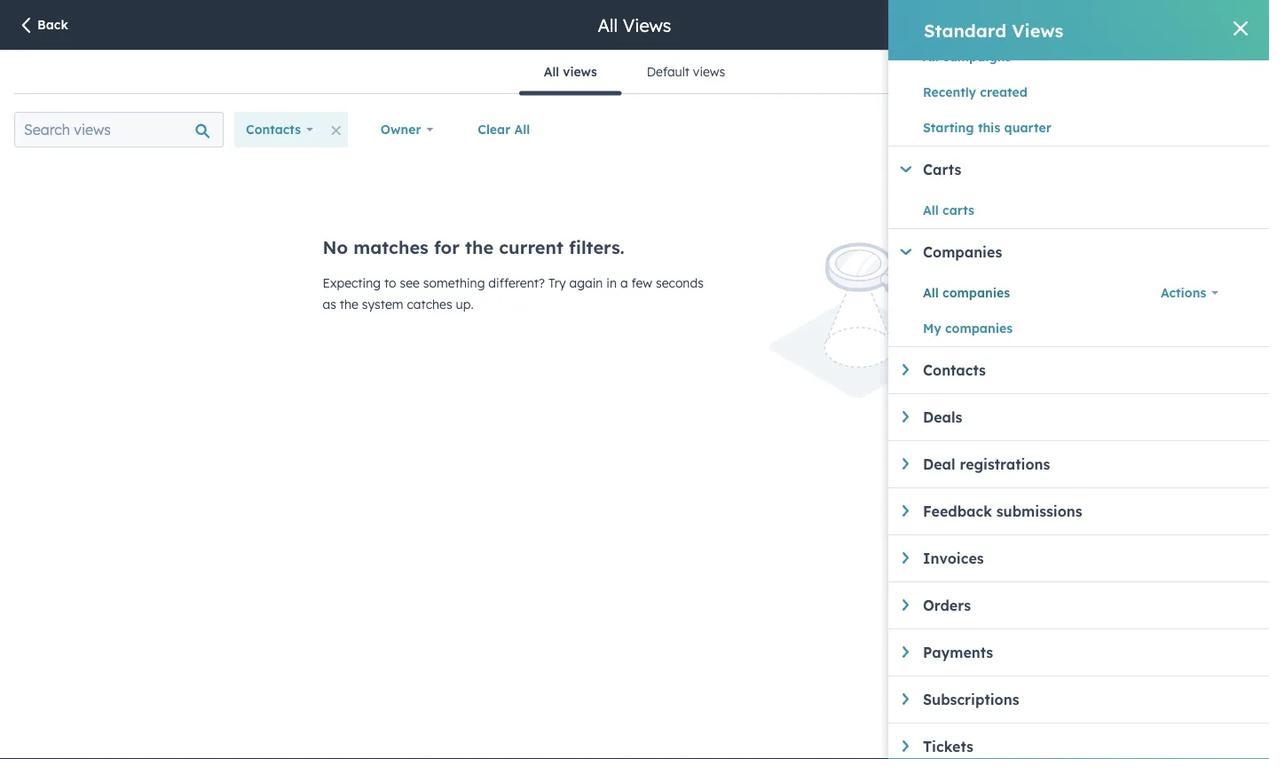 Task type: describe. For each thing, give the bounding box(es) containing it.
as
[[323, 297, 336, 312]]

invoices
[[924, 550, 985, 567]]

actions button
[[1150, 275, 1231, 311]]

contacts inside contacts popup button
[[246, 122, 301, 137]]

views for standard views
[[1013, 19, 1064, 41]]

deals button
[[903, 409, 1270, 426]]

clear all button
[[467, 112, 542, 147]]

for
[[434, 236, 460, 258]]

clear
[[478, 122, 511, 137]]

expecting to see something different? try again in a few seconds as the system catches up.
[[323, 275, 704, 312]]

subscriptions
[[924, 691, 1020, 709]]

caret image for tickets
[[903, 741, 909, 752]]

deal registrations
[[924, 456, 1051, 473]]

subscriptions button
[[903, 691, 1270, 709]]

see
[[400, 275, 420, 291]]

default views
[[647, 64, 726, 79]]

all for all campaigns
[[924, 49, 939, 64]]

a
[[621, 275, 628, 291]]

actions
[[1162, 285, 1207, 301]]

all views button
[[519, 51, 622, 95]]

filters.
[[569, 236, 625, 258]]

different?
[[489, 275, 545, 291]]

my companies link
[[924, 318, 1150, 339]]

submissions
[[997, 503, 1083, 520]]

tickets button
[[903, 738, 1270, 756]]

owner button
[[369, 112, 445, 147]]

few
[[632, 275, 653, 291]]

default views button
[[622, 51, 751, 93]]

caret image for deal registrations
[[903, 458, 909, 470]]

recently created link
[[924, 82, 1150, 103]]

caret image for subscriptions
[[903, 694, 909, 705]]

caret image for feedback submissions
[[903, 505, 909, 517]]

companies for my companies
[[946, 321, 1013, 336]]

all for all views
[[598, 14, 618, 36]]

navigation containing all views
[[519, 51, 751, 95]]

quarter
[[1005, 120, 1052, 135]]

caret image for contacts
[[903, 364, 909, 376]]

default
[[647, 64, 690, 79]]

standard
[[925, 19, 1007, 41]]

in
[[607, 275, 617, 291]]

deal
[[924, 456, 956, 473]]

my
[[924, 321, 942, 336]]

caret image for companies
[[901, 249, 912, 255]]

owner
[[381, 122, 421, 137]]

all views
[[598, 14, 672, 36]]

carts
[[943, 202, 975, 218]]

registrations
[[960, 456, 1051, 473]]

views for all views
[[623, 14, 672, 36]]

no
[[323, 236, 348, 258]]

orders button
[[903, 597, 1270, 615]]

deals
[[924, 409, 963, 426]]

current
[[499, 236, 564, 258]]

caret image for invoices
[[903, 552, 909, 564]]

expecting
[[323, 275, 381, 291]]

something
[[424, 275, 485, 291]]

all for all views
[[544, 64, 560, 79]]

all carts
[[924, 202, 975, 218]]

all views
[[544, 64, 597, 79]]

starting
[[924, 120, 975, 135]]

carts button
[[900, 161, 1270, 179]]

back link
[[18, 16, 68, 36]]

feedback submissions button
[[903, 503, 1270, 520]]



Task type: locate. For each thing, give the bounding box(es) containing it.
2 views from the left
[[693, 64, 726, 79]]

views for all views
[[563, 64, 597, 79]]

contacts button
[[234, 112, 325, 147]]

contacts
[[246, 122, 301, 137], [924, 361, 987, 379]]

3 caret image from the top
[[903, 647, 909, 658]]

this
[[979, 120, 1001, 135]]

1 views from the left
[[563, 64, 597, 79]]

caret image for orders
[[903, 599, 909, 611]]

caret image inside contacts dropdown button
[[903, 364, 909, 376]]

caret image for carts
[[901, 166, 912, 172]]

recently
[[924, 84, 977, 100]]

caret image left feedback
[[903, 505, 909, 517]]

0 horizontal spatial views
[[563, 64, 597, 79]]

try
[[549, 275, 566, 291]]

all companies link
[[924, 282, 1150, 304]]

0 vertical spatial companies
[[943, 285, 1011, 301]]

caret image left invoices in the right of the page
[[903, 552, 909, 564]]

page section element
[[0, 0, 1270, 50]]

caret image inside deals dropdown button
[[903, 411, 909, 423]]

to
[[385, 275, 397, 291]]

standard views
[[925, 19, 1064, 41]]

caret image inside the deal registrations dropdown button
[[903, 458, 909, 470]]

companies up my companies
[[943, 285, 1011, 301]]

navigation
[[519, 51, 751, 95]]

deal registrations button
[[903, 456, 1270, 473]]

tickets
[[924, 738, 974, 756]]

views
[[563, 64, 597, 79], [693, 64, 726, 79]]

views down page section element
[[563, 64, 597, 79]]

all inside page section element
[[598, 14, 618, 36]]

seconds
[[656, 275, 704, 291]]

caret image left carts
[[901, 166, 912, 172]]

caret image inside the orders dropdown button
[[903, 599, 909, 611]]

1 horizontal spatial views
[[1013, 19, 1064, 41]]

all inside navigation
[[544, 64, 560, 79]]

no matches for the current filters.
[[323, 236, 625, 258]]

views inside page section element
[[623, 14, 672, 36]]

views up default
[[623, 14, 672, 36]]

caret image inside payments dropdown button
[[903, 647, 909, 658]]

my companies
[[924, 321, 1013, 336]]

views
[[623, 14, 672, 36], [1013, 19, 1064, 41]]

the
[[465, 236, 494, 258], [340, 297, 359, 312]]

caret image for deals
[[903, 411, 909, 423]]

the right for
[[465, 236, 494, 258]]

1 vertical spatial contacts
[[924, 361, 987, 379]]

orders
[[924, 597, 972, 615]]

caret image left "deal"
[[903, 458, 909, 470]]

1 vertical spatial companies
[[946, 321, 1013, 336]]

Search views search field
[[14, 112, 224, 147]]

all companies
[[924, 285, 1011, 301]]

caret image inside invoices dropdown button
[[903, 552, 909, 564]]

1 vertical spatial the
[[340, 297, 359, 312]]

system
[[362, 297, 404, 312]]

again
[[570, 275, 603, 291]]

caret image for payments
[[903, 647, 909, 658]]

caret image inside carts dropdown button
[[901, 166, 912, 172]]

all
[[598, 14, 618, 36], [924, 49, 939, 64], [544, 64, 560, 79], [515, 122, 531, 137], [924, 202, 939, 218], [924, 285, 939, 301]]

all carts link
[[924, 200, 1150, 221]]

1 horizontal spatial the
[[465, 236, 494, 258]]

recently created
[[924, 84, 1028, 100]]

invoices button
[[903, 550, 1270, 567]]

all for all carts
[[924, 202, 939, 218]]

payments
[[924, 644, 994, 662]]

4 caret image from the top
[[903, 741, 909, 752]]

0 horizontal spatial contacts
[[246, 122, 301, 137]]

matches
[[354, 236, 429, 258]]

all for all companies
[[924, 285, 939, 301]]

feedback submissions
[[924, 503, 1083, 520]]

up.
[[456, 297, 474, 312]]

catches
[[407, 297, 453, 312]]

views right default
[[693, 64, 726, 79]]

caret image
[[901, 166, 912, 172], [901, 249, 912, 255], [903, 411, 909, 423], [903, 458, 909, 470], [903, 505, 909, 517], [903, 552, 909, 564], [903, 694, 909, 705]]

close image
[[1234, 21, 1249, 36]]

all campaigns link
[[924, 46, 1150, 67]]

caret image left the companies
[[901, 249, 912, 255]]

companies for all companies
[[943, 285, 1011, 301]]

clear all
[[478, 122, 531, 137]]

the inside expecting to see something different? try again in a few seconds as the system catches up.
[[340, 297, 359, 312]]

companies down all companies
[[946, 321, 1013, 336]]

campaigns
[[943, 49, 1012, 64]]

all campaigns
[[924, 49, 1012, 64]]

companies button
[[900, 243, 1270, 261]]

payments button
[[903, 644, 1270, 662]]

created
[[981, 84, 1028, 100]]

starting this quarter
[[924, 120, 1052, 135]]

contacts button
[[903, 361, 1270, 379]]

1 horizontal spatial views
[[693, 64, 726, 79]]

starting this quarter link
[[924, 117, 1150, 139]]

caret image left subscriptions
[[903, 694, 909, 705]]

companies
[[924, 243, 1003, 261]]

the right as
[[340, 297, 359, 312]]

1 caret image from the top
[[903, 364, 909, 376]]

carts
[[924, 161, 962, 179]]

caret image inside tickets dropdown button
[[903, 741, 909, 752]]

back
[[37, 17, 68, 32]]

companies
[[943, 285, 1011, 301], [946, 321, 1013, 336]]

0 horizontal spatial the
[[340, 297, 359, 312]]

0 vertical spatial contacts
[[246, 122, 301, 137]]

caret image
[[903, 364, 909, 376], [903, 599, 909, 611], [903, 647, 909, 658], [903, 741, 909, 752]]

0 horizontal spatial views
[[623, 14, 672, 36]]

caret image inside feedback submissions dropdown button
[[903, 505, 909, 517]]

caret image inside companies dropdown button
[[901, 249, 912, 255]]

caret image inside subscriptions dropdown button
[[903, 694, 909, 705]]

views up all campaigns link
[[1013, 19, 1064, 41]]

views for default views
[[693, 64, 726, 79]]

feedback
[[924, 503, 993, 520]]

2 caret image from the top
[[903, 599, 909, 611]]

1 horizontal spatial contacts
[[924, 361, 987, 379]]

0 vertical spatial the
[[465, 236, 494, 258]]

caret image left deals
[[903, 411, 909, 423]]



Task type: vqa. For each thing, say whether or not it's contained in the screenshot.
the views associated with All views
yes



